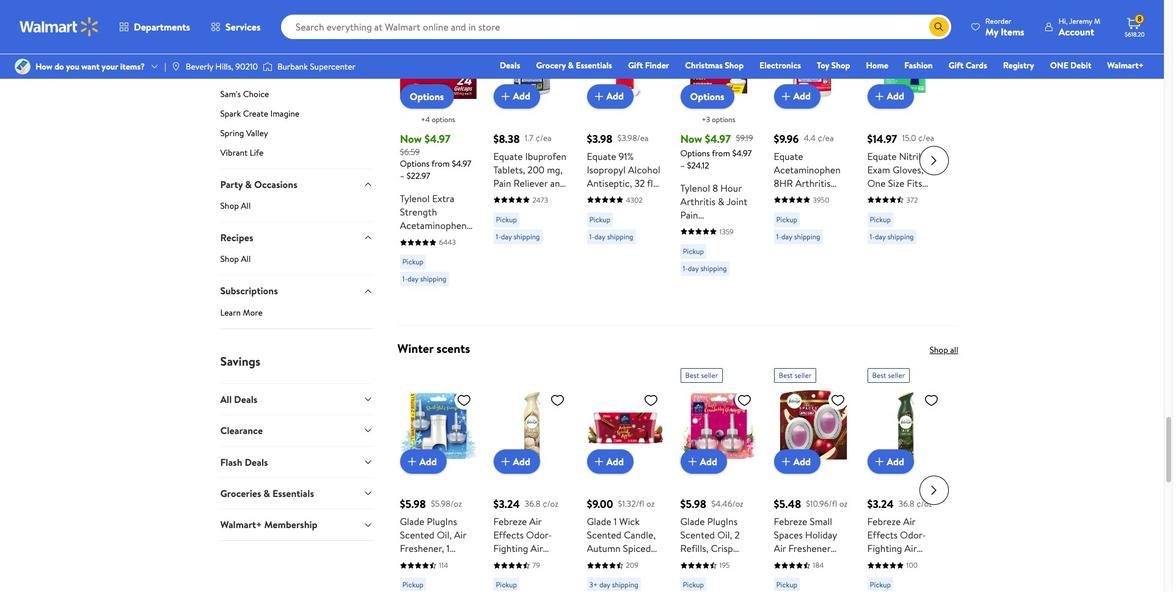 Task type: describe. For each thing, give the bounding box(es) containing it.
add for "glade 1 wick scented candle, autumn spiced apple, fragrance infused with essential oils, 3.4 oz" image add to cart image
[[607, 455, 624, 469]]

air inside $5.98 $5.98/oz glade plugins scented oil, air freshener, 1 warmer   2 refills, starlight & snowflakes,
[[454, 529, 467, 542]]

deals link
[[494, 59, 526, 72]]

$5.48
[[774, 497, 801, 512]]

+4 options
[[421, 114, 455, 125]]

shop for shop all link
[[930, 344, 949, 356]]

aerosol inside $3.24 36.8 ¢/oz febreze air effects odor- fighting air freshener winter spruce, 8.8 oz. aerosol can
[[868, 583, 900, 592]]

scented for freshener,
[[400, 529, 435, 542]]

parent's choice link
[[220, 29, 373, 46]]

odor- for winter
[[900, 529, 926, 542]]

8 inside tylenol 8 hour arthritis & joint pain acetaminophen caplets, 24 count
[[713, 181, 718, 195]]

options inside 'now $4.97 $9.19 options from $4.97 – $24.12'
[[681, 147, 710, 159]]

walmart+ for walmart+ membership
[[220, 519, 262, 532]]

2 inside $5.48 $10.96/fl oz febreze small spaces holiday air freshener apple cider scent, .25 fl oz each, pack of 2
[[833, 583, 838, 592]]

freshener inside $5.48 $10.96/fl oz febreze small spaces holiday air freshener apple cider scent, .25 fl oz each, pack of 2
[[789, 542, 831, 556]]

add to favorites list, glade 1 wick scented candle, autumn spiced apple, fragrance infused with essential oils, 3.4 oz image
[[644, 393, 659, 408]]

christmas
[[685, 59, 723, 72]]

vibrant life link
[[220, 146, 373, 168]]

valley
[[246, 127, 268, 139]]

equate for $9.96
[[774, 150, 804, 163]]

day down gels,
[[408, 274, 419, 284]]

small
[[810, 515, 833, 529]]

add to favorites list, equate 91% isopropyl alcohol antiseptic, 32 fl oz image
[[644, 27, 659, 43]]

essentials for groceries & essentials
[[273, 487, 314, 501]]

add for glade plugins scented oil, 2 refills, crisp cranberry champagne, 0.67oz each, 1.34 oz total image at right bottom add to cart image
[[700, 455, 718, 469]]

fighting for baked
[[494, 542, 528, 556]]

search icon image
[[935, 22, 944, 32]]

gift cards link
[[944, 59, 993, 72]]

effects for fresh
[[494, 529, 524, 542]]

0 horizontal spatial winter
[[398, 341, 434, 357]]

pure
[[220, 68, 238, 80]]

seller up glade plugins scented oil, 2 refills, crisp cranberry champagne, 0.67oz each, 1.34 oz total image at right bottom
[[701, 371, 718, 381]]

clearance
[[220, 424, 263, 438]]

odor- for fresh
[[526, 529, 552, 542]]

refills, inside $5.98 $5.98/oz glade plugins scented oil, air freshener, 1 warmer   2 refills, starlight & snowflakes,
[[444, 556, 472, 569]]

best seller up febreze small spaces holiday air freshener apple cider scent, .25 fl oz each, pack of 2 image
[[779, 371, 812, 381]]

your
[[102, 60, 118, 73]]

shop for shop all link for party & occasions
[[220, 200, 239, 212]]

195
[[720, 561, 730, 571]]

8 $618.20
[[1125, 14, 1145, 39]]

party
[[220, 178, 243, 191]]

my
[[986, 25, 999, 38]]

add to cart image for "glade 1 wick scented candle, autumn spiced apple, fragrance infused with essential oils, 3.4 oz" image
[[592, 455, 607, 470]]

add to favorites list, tylenol 8 hour arthritis & joint pain acetaminophen caplets, 24 count image
[[737, 27, 752, 43]]

add to favorites list, equate acetaminophen 8hr arthritis pain relief extended-release caplets, 650 mg, 225 count image
[[831, 27, 846, 43]]

rapid
[[400, 232, 424, 246]]

$5.98/oz
[[431, 498, 462, 510]]

flash
[[220, 456, 242, 469]]

2473
[[533, 195, 548, 205]]

registry link
[[998, 59, 1040, 72]]

spark create imagine link
[[220, 107, 373, 124]]

infused
[[587, 569, 618, 583]]

shipping down 209
[[612, 580, 639, 591]]

1 vertical spatial 100
[[907, 561, 918, 571]]

one debit link
[[1045, 59, 1097, 72]]

add for add to cart image associated with equate ibuprofen tablets, 200 mg, pain reliever and fever reducer, 500 count 'image'
[[513, 90, 531, 103]]

0.67oz
[[681, 583, 708, 592]]

4.4
[[804, 132, 816, 145]]

life
[[250, 146, 264, 159]]

febreze for fresh
[[494, 515, 527, 529]]

day right 3+
[[600, 580, 611, 591]]

spark create imagine
[[220, 107, 300, 120]]

|
[[164, 60, 166, 73]]

best seller for $8.38
[[498, 5, 531, 15]]

shipping down 4302
[[607, 231, 634, 242]]

acetaminophen inside $9.96 4.4 ¢/ea equate acetaminophen 8hr arthritis pain relief extended- release caplets, 650 mg, 225 count
[[774, 163, 841, 176]]

1- for $3.98
[[590, 231, 595, 242]]

caplets, inside tylenol 8 hour arthritis & joint pain acetaminophen caplets, 24 count
[[681, 235, 715, 249]]

aerosol inside $3.24 36.8 ¢/oz febreze air effects odor- fighting air freshener fresh baked vanilla, 8.8 oz. aerosol can
[[507, 583, 540, 592]]

¢/ea for $14.97
[[919, 132, 935, 145]]

reducer,
[[520, 190, 557, 203]]

arthritis inside $9.96 4.4 ¢/ea equate acetaminophen 8hr arthritis pain relief extended- release caplets, 650 mg, 225 count
[[796, 176, 831, 190]]

size
[[888, 176, 905, 190]]

mg, inside $8.38 1.7 ¢/ea equate ibuprofen tablets, 200 mg, pain reliever and fever reducer, 500 count
[[547, 163, 563, 176]]

pain inside $8.38 1.7 ¢/ea equate ibuprofen tablets, 200 mg, pain reliever and fever reducer, 500 count
[[494, 176, 511, 190]]

essentials for grocery & essentials
[[576, 59, 612, 72]]

seller for $3.98
[[608, 5, 625, 15]]

$4.97 down $9.19
[[733, 147, 752, 159]]

candle,
[[624, 529, 656, 542]]

shipping down the 372
[[888, 231, 914, 242]]

add for the leftmost add to cart icon
[[420, 455, 437, 469]]

spring
[[220, 127, 244, 139]]

equate inside $3.98 $3.98/ea equate 91% isopropyl alcohol antiseptic, 32 fl oz
[[587, 150, 617, 163]]

prima
[[220, 49, 242, 61]]

learn more
[[220, 307, 263, 319]]

add button for febreze small spaces holiday air freshener apple cider scent, .25 fl oz each, pack of 2 image
[[774, 450, 821, 474]]

 image for how
[[15, 59, 31, 75]]

$24.12
[[687, 159, 710, 172]]

shop for shop all link for recipes
[[220, 253, 239, 266]]

add button for equate nitrile exam gloves, one size fits most, 100 count image
[[868, 84, 914, 109]]

groceries
[[220, 487, 261, 501]]

ct
[[437, 246, 447, 259]]

equate 91% isopropyl alcohol antiseptic, 32 fl oz image
[[587, 22, 664, 99]]

groceries & essentials button
[[220, 478, 373, 509]]

oil, for 1
[[437, 529, 452, 542]]

imagine
[[271, 107, 300, 120]]

hi, jeremy m account
[[1059, 16, 1101, 38]]

next slide for product carousel list image for $14.97
[[920, 146, 949, 175]]

0 horizontal spatial acetaminophen
[[400, 219, 467, 232]]

2 inside "$5.98 $4.46/oz glade plugins scented oil, 2 refills, crisp cranberry champagne, 0.67oz each,"
[[735, 529, 740, 542]]

prima della link
[[220, 49, 373, 66]]

add button for equate ibuprofen tablets, 200 mg, pain reliever and fever reducer, 500 count 'image'
[[494, 84, 540, 109]]

shop right toy
[[832, 59, 851, 72]]

shipping down 1359 in the top right of the page
[[701, 263, 727, 274]]

& for party & occasions
[[245, 178, 252, 191]]

seller for $8.38
[[514, 5, 531, 15]]

equate acetaminophen 8hr arthritis pain relief extended-release caplets, 650 mg, 225 count image
[[774, 22, 851, 99]]

hour
[[721, 181, 742, 195]]

372
[[907, 195, 918, 205]]

equate for $8.38
[[494, 150, 523, 163]]

do
[[54, 60, 64, 73]]

scents
[[437, 341, 470, 357]]

freshener,
[[400, 542, 444, 556]]

8hr
[[774, 176, 793, 190]]

& inside $5.98 $5.98/oz glade plugins scented oil, air freshener, 1 warmer   2 refills, starlight & snowflakes,
[[438, 569, 445, 583]]

add button for glade plugins scented oil, 2 refills, crisp cranberry champagne, 0.67oz each, 1.34 oz total image at right bottom
[[681, 450, 727, 474]]

refills, inside "$5.98 $4.46/oz glade plugins scented oil, 2 refills, crisp cranberry champagne, 0.67oz each,"
[[681, 542, 709, 556]]

1- for $9.96
[[777, 231, 782, 242]]

$9.96 4.4 ¢/ea equate acetaminophen 8hr arthritis pain relief extended- release caplets, 650 mg, 225 count
[[774, 131, 843, 257]]

sam's
[[220, 88, 241, 100]]

add button for equate acetaminophen 8hr arthritis pain relief extended-release caplets, 650 mg, 225 count image
[[774, 84, 821, 109]]

nitrile
[[899, 150, 926, 163]]

glade plugins scented oil, air freshener, 1 warmer   2 refills, starlight & snowflakes, 0.67 oz each, 1.34 oz total image
[[400, 388, 476, 465]]

choice for parent's choice
[[252, 29, 278, 41]]

shop all link for recipes
[[220, 253, 373, 275]]

groceries & essentials
[[220, 487, 314, 501]]

32
[[635, 176, 645, 190]]

209
[[626, 561, 639, 571]]

one
[[868, 176, 886, 190]]

count inside $9.96 4.4 ¢/ea equate acetaminophen 8hr arthritis pain relief extended- release caplets, 650 mg, 225 count
[[774, 244, 801, 257]]

1- for $14.97
[[870, 231, 875, 242]]

count inside tylenol 8 hour arthritis & joint pain acetaminophen caplets, 24 count
[[731, 235, 757, 249]]

1-day shipping down 1359 in the top right of the page
[[683, 263, 727, 274]]

3950
[[813, 195, 830, 205]]

isopropyl
[[587, 163, 626, 176]]

shipping right 650
[[794, 231, 821, 242]]

shop all link
[[930, 344, 959, 356]]

day down 500
[[501, 231, 512, 242]]

$1.32/fl
[[618, 498, 645, 510]]

toy
[[817, 59, 830, 72]]

15.0
[[903, 132, 916, 145]]

flash deals button
[[220, 447, 373, 478]]

home link
[[861, 59, 894, 72]]

8.8 inside $3.24 36.8 ¢/oz febreze air effects odor- fighting air freshener winter spruce, 8.8 oz. aerosol can
[[902, 569, 915, 583]]

spruce,
[[868, 569, 899, 583]]

1-day shipping for $8.38
[[496, 231, 540, 242]]

registry
[[1003, 59, 1035, 72]]

36.8 for fresh
[[525, 498, 541, 510]]

oz. inside $3.24 36.8 ¢/oz febreze air effects odor- fighting air freshener fresh baked vanilla, 8.8 oz. aerosol can
[[494, 583, 505, 592]]

product group containing $5.48
[[774, 364, 851, 592]]

and
[[550, 176, 566, 190]]

exam
[[868, 163, 891, 176]]

oz right 184 at the right
[[826, 569, 835, 583]]

items?
[[120, 60, 145, 73]]

toy shop
[[817, 59, 851, 72]]

ibuprofen
[[525, 150, 567, 163]]

oz. inside $3.24 36.8 ¢/oz febreze air effects odor- fighting air freshener winter spruce, 8.8 oz. aerosol can
[[917, 569, 928, 583]]

options for 8
[[712, 114, 736, 125]]

from for extra
[[432, 158, 450, 170]]

hi,
[[1059, 16, 1068, 26]]

apple,
[[587, 556, 614, 569]]

oil, for crisp
[[718, 529, 732, 542]]

add for febreze small spaces holiday air freshener apple cider scent, .25 fl oz each, pack of 2 image's add to cart image
[[794, 455, 811, 469]]

$14.97
[[868, 131, 898, 147]]

add to favorites list, febreze small spaces holiday air freshener apple cider scent, .25 fl oz each, pack of 2 image
[[831, 393, 846, 408]]

all for recipes
[[241, 253, 251, 266]]

arthritis inside tylenol 8 hour arthritis & joint pain acetaminophen caplets, 24 count
[[681, 195, 716, 208]]

& for groceries & essentials
[[264, 487, 270, 501]]

¢/ea for $8.38
[[536, 132, 552, 145]]

1 inside $9.00 $1.32/fl oz glade 1 wick scented candle, autumn spiced apple, fragrance infused with essential oils
[[614, 515, 617, 529]]

$5.98 for refills,
[[681, 497, 707, 512]]

gift for gift cards
[[949, 59, 964, 72]]

oz inside $9.00 $1.32/fl oz glade 1 wick scented candle, autumn spiced apple, fragrance infused with essential oils
[[647, 498, 655, 510]]

membership
[[264, 519, 318, 532]]

$4.97 down the +4 options
[[425, 131, 451, 147]]

savings
[[220, 353, 261, 370]]

options up +4 in the top of the page
[[410, 90, 444, 103]]

beverly
[[186, 60, 213, 73]]

fragrance
[[616, 556, 659, 569]]

departments button
[[109, 12, 201, 42]]

best seller up glade plugins scented oil, 2 refills, crisp cranberry champagne, 0.67oz each, 1.34 oz total image at right bottom
[[686, 371, 718, 381]]

add button for "glade 1 wick scented candle, autumn spiced apple, fragrance infused with essential oils, 3.4 oz" image
[[587, 450, 634, 474]]

add to favorites list, equate ibuprofen tablets, 200 mg, pain reliever and fever reducer, 500 count image
[[550, 27, 565, 43]]

add to cart image for febreze small spaces holiday air freshener apple cider scent, .25 fl oz each, pack of 2 image
[[779, 455, 794, 470]]

add to favorites list, febreze air effects odor-fighting air freshener winter spruce, 8.8 oz. aerosol can image
[[925, 393, 939, 408]]

scent,
[[774, 569, 801, 583]]

can inside $3.24 36.8 ¢/oz febreze air effects odor- fighting air freshener winter spruce, 8.8 oz. aerosol can
[[902, 583, 919, 592]]

best up glade plugins scented oil, 2 refills, crisp cranberry champagne, 0.67oz each, 1.34 oz total image at right bottom
[[686, 371, 700, 381]]

scented inside $9.00 $1.32/fl oz glade 1 wick scented candle, autumn spiced apple, fragrance infused with essential oils
[[587, 529, 622, 542]]

now for tylenol extra strength acetaminophen rapid release gels, 24 ct
[[400, 131, 422, 147]]

glade inside $9.00 $1.32/fl oz glade 1 wick scented candle, autumn spiced apple, fragrance infused with essential oils
[[587, 515, 612, 529]]

best for $8.38
[[498, 5, 513, 15]]

pure balance link
[[220, 68, 373, 85]]

vanilla,
[[522, 569, 551, 583]]

add for add to cart icon related to $3.98
[[607, 90, 624, 103]]

fresh
[[538, 556, 561, 569]]

glade for refills,
[[681, 515, 705, 529]]

day down tylenol 8 hour arthritis & joint pain acetaminophen caplets, 24 count in the top of the page
[[688, 263, 699, 274]]

seller for $3.24
[[888, 371, 905, 381]]

spring valley
[[220, 127, 268, 139]]

add button for the febreze air effects odor-fighting air freshener fresh baked vanilla, 8.8 oz. aerosol can image
[[494, 450, 540, 474]]



Task type: locate. For each thing, give the bounding box(es) containing it.
$5.98 for freshener,
[[400, 497, 426, 512]]

0 horizontal spatial oil,
[[437, 529, 452, 542]]

$3.24 inside $3.24 36.8 ¢/oz febreze air effects odor- fighting air freshener fresh baked vanilla, 8.8 oz. aerosol can
[[494, 497, 520, 512]]

add for add to cart image associated with equate nitrile exam gloves, one size fits most, 100 count image
[[887, 90, 905, 103]]

0 horizontal spatial arthritis
[[681, 195, 716, 208]]

1 horizontal spatial $3.24
[[868, 497, 894, 512]]

0 vertical spatial release
[[774, 217, 807, 230]]

¢/ea for $9.96
[[818, 132, 834, 145]]

seller up febreze small spaces holiday air freshener apple cider scent, .25 fl oz each, pack of 2 image
[[795, 371, 812, 381]]

m
[[1095, 16, 1101, 26]]

1 8.8 from the left
[[554, 569, 567, 583]]

options link for extra
[[400, 84, 454, 109]]

our promise link
[[220, 10, 373, 27]]

shipping down 'ct' at the left of page
[[420, 274, 447, 284]]

refills, left the crisp
[[681, 542, 709, 556]]

equate ibuprofen tablets, 200 mg, pain reliever and fever reducer, 500 count image
[[494, 22, 570, 99]]

$9.00 $1.32/fl oz glade 1 wick scented candle, autumn spiced apple, fragrance infused with essential oils
[[587, 497, 660, 592]]

0 vertical spatial deals
[[500, 59, 520, 72]]

all inside dropdown button
[[220, 393, 232, 406]]

febreze inside $5.48 $10.96/fl oz febreze small spaces holiday air freshener apple cider scent, .25 fl oz each, pack of 2
[[774, 515, 808, 529]]

2 aerosol from the left
[[868, 583, 900, 592]]

1 horizontal spatial odor-
[[900, 529, 926, 542]]

36.8 for winter
[[899, 498, 915, 510]]

1 horizontal spatial plugins
[[708, 515, 738, 529]]

plugins inside "$5.98 $4.46/oz glade plugins scented oil, 2 refills, crisp cranberry champagne, 0.67oz each,"
[[708, 515, 738, 529]]

oil, up 195
[[718, 529, 732, 542]]

$8.38
[[494, 131, 520, 147]]

aerosol right of
[[868, 583, 900, 592]]

0 horizontal spatial walmart+
[[220, 519, 262, 532]]

shop
[[725, 59, 744, 72], [832, 59, 851, 72], [220, 200, 239, 212], [220, 253, 239, 266], [930, 344, 949, 356]]

product group containing $9.00
[[587, 364, 664, 592]]

febreze
[[494, 515, 527, 529], [774, 515, 808, 529], [868, 515, 901, 529]]

arthritis
[[796, 176, 831, 190], [681, 195, 716, 208]]

plugins inside $5.98 $5.98/oz glade plugins scented oil, air freshener, 1 warmer   2 refills, starlight & snowflakes,
[[427, 515, 457, 529]]

walmart+ inside "dropdown button"
[[220, 519, 262, 532]]

$4.97 up extra
[[452, 158, 472, 170]]

best for $3.24
[[873, 371, 887, 381]]

1 horizontal spatial 1
[[614, 515, 617, 529]]

acetaminophen inside tylenol 8 hour arthritis & joint pain acetaminophen caplets, 24 count
[[681, 222, 747, 235]]

1 plugins from the left
[[427, 515, 457, 529]]

1 options from the left
[[432, 114, 455, 125]]

$3.98/ea
[[618, 132, 649, 145]]

& left the joint
[[718, 195, 725, 208]]

grocery & essentials
[[536, 59, 612, 72]]

best seller for $3.98
[[592, 5, 625, 15]]

2 vertical spatial all
[[220, 393, 232, 406]]

options right +4 in the top of the page
[[432, 114, 455, 125]]

add to favorites list, equate nitrile exam gloves, one size fits most, 100 count image
[[925, 27, 939, 43]]

0 horizontal spatial febreze
[[494, 515, 527, 529]]

febreze air effects odor-fighting air freshener winter spruce, 8.8 oz. aerosol can image
[[868, 388, 944, 465]]

0 horizontal spatial scented
[[400, 529, 435, 542]]

0 horizontal spatial –
[[400, 170, 405, 182]]

winter right spruce,
[[912, 556, 941, 569]]

& inside dropdown button
[[245, 178, 252, 191]]

options link up +4 in the top of the page
[[400, 84, 454, 109]]

¢/ea inside $14.97 15.0 ¢/ea equate nitrile exam gloves, one size fits most, 100 count
[[919, 132, 935, 145]]

2 now from the left
[[681, 131, 703, 147]]

2 options link from the left
[[681, 84, 735, 109]]

8 up "$618.20"
[[1138, 14, 1142, 24]]

2 right warmer
[[436, 556, 441, 569]]

2 $3.24 from the left
[[868, 497, 894, 512]]

reorder my items
[[986, 16, 1025, 38]]

1 36.8 from the left
[[525, 498, 541, 510]]

strength
[[400, 205, 437, 219]]

freshener inside $3.24 36.8 ¢/oz febreze air effects odor- fighting air freshener fresh baked vanilla, 8.8 oz. aerosol can
[[494, 556, 536, 569]]

all for party & occasions
[[241, 200, 251, 212]]

$5.98
[[400, 497, 426, 512], [681, 497, 707, 512]]

with
[[620, 569, 639, 583]]

1 horizontal spatial 24
[[717, 235, 728, 249]]

options down +3
[[681, 147, 710, 159]]

plugins for 2
[[708, 515, 738, 529]]

pain up 500
[[494, 176, 511, 190]]

1 horizontal spatial febreze
[[774, 515, 808, 529]]

glade inside "$5.98 $4.46/oz glade plugins scented oil, 2 refills, crisp cranberry champagne, 0.67oz each,"
[[681, 515, 705, 529]]

0 horizontal spatial fl
[[647, 176, 653, 190]]

& inside "dropdown button"
[[264, 487, 270, 501]]

product group containing $9.96
[[774, 0, 851, 321]]

best seller for $3.24
[[873, 371, 905, 381]]

¢/ea inside $9.96 4.4 ¢/ea equate acetaminophen 8hr arthritis pain relief extended- release caplets, 650 mg, 225 count
[[818, 132, 834, 145]]

114
[[439, 561, 448, 571]]

add to cart image for febreze air effects odor-fighting air freshener winter spruce, 8.8 oz. aerosol can image
[[873, 455, 887, 470]]

24
[[717, 235, 728, 249], [423, 246, 434, 259]]

glade for freshener,
[[400, 515, 425, 529]]

0 vertical spatial shop all link
[[220, 200, 373, 222]]

parent's choice
[[220, 29, 278, 41]]

1 horizontal spatial $5.98
[[681, 497, 707, 512]]

0 horizontal spatial tylenol
[[400, 192, 430, 205]]

2 plugins from the left
[[708, 515, 738, 529]]

100 inside $14.97 15.0 ¢/ea equate nitrile exam gloves, one size fits most, 100 count
[[894, 190, 909, 203]]

0 vertical spatial winter
[[398, 341, 434, 357]]

aerosol down 79
[[507, 583, 540, 592]]

add to cart image for glade plugins scented oil, 2 refills, crisp cranberry champagne, 0.67oz each, 1.34 oz total image at right bottom
[[686, 455, 700, 470]]

pain inside $9.96 4.4 ¢/ea equate acetaminophen 8hr arthritis pain relief extended- release caplets, 650 mg, 225 count
[[774, 190, 792, 203]]

add for the febreze air effects odor-fighting air freshener fresh baked vanilla, 8.8 oz. aerosol can image's add to cart image
[[513, 455, 531, 469]]

$4.97 down +3 options
[[705, 131, 731, 147]]

0 horizontal spatial glade
[[400, 515, 425, 529]]

deals inside flash deals dropdown button
[[245, 456, 268, 469]]

acetaminophen down the joint
[[681, 222, 747, 235]]

2 scented from the left
[[587, 529, 622, 542]]

1 horizontal spatial 8.8
[[902, 569, 915, 583]]

 image
[[263, 61, 273, 73]]

1-day shipping down gels,
[[403, 274, 447, 284]]

& right groceries
[[264, 487, 270, 501]]

best up febreze small spaces holiday air freshener apple cider scent, .25 fl oz each, pack of 2 image
[[779, 371, 793, 381]]

2 effects from the left
[[868, 529, 898, 542]]

1 horizontal spatial from
[[712, 147, 730, 159]]

add to cart image for $9.96
[[779, 89, 794, 104]]

1 horizontal spatial aerosol
[[868, 583, 900, 592]]

fl inside $3.98 $3.98/ea equate 91% isopropyl alcohol antiseptic, 32 fl oz
[[647, 176, 653, 190]]

2 36.8 from the left
[[899, 498, 915, 510]]

$5.98 inside $5.98 $5.98/oz glade plugins scented oil, air freshener, 1 warmer   2 refills, starlight & snowflakes,
[[400, 497, 426, 512]]

arthritis left hour
[[681, 195, 716, 208]]

3 equate from the left
[[774, 150, 804, 163]]

tylenol inside tylenol 8 hour arthritis & joint pain acetaminophen caplets, 24 count
[[681, 181, 710, 195]]

8 inside 8 $618.20
[[1138, 14, 1142, 24]]

equate for $14.97
[[868, 150, 897, 163]]

0 vertical spatial choice
[[252, 29, 278, 41]]

1 $3.24 from the left
[[494, 497, 520, 512]]

0 horizontal spatial ¢/oz
[[543, 498, 559, 510]]

add to cart image for the febreze air effects odor-fighting air freshener fresh baked vanilla, 8.8 oz. aerosol can image
[[498, 455, 513, 470]]

best
[[498, 5, 513, 15], [592, 5, 606, 15], [686, 371, 700, 381], [779, 371, 793, 381], [873, 371, 887, 381]]

acetaminophen up relief
[[774, 163, 841, 176]]

90210
[[236, 60, 258, 73]]

from inside now $4.97 $6.59 options from $4.97 – $22.97
[[432, 158, 450, 170]]

24 left 'ct' at the left of page
[[423, 246, 434, 259]]

oil, inside $5.98 $5.98/oz glade plugins scented oil, air freshener, 1 warmer   2 refills, starlight & snowflakes,
[[437, 529, 452, 542]]

next slide for product carousel list image for $3.24
[[920, 476, 949, 505]]

more
[[243, 307, 263, 319]]

3 glade from the left
[[681, 515, 705, 529]]

¢/ea right 1.7
[[536, 132, 552, 145]]

essentials inside "dropdown button"
[[273, 487, 314, 501]]

1 vertical spatial 1
[[447, 542, 450, 556]]

91%
[[619, 150, 634, 163]]

4 equate from the left
[[868, 150, 897, 163]]

subscriptions
[[220, 284, 278, 298]]

gift for gift finder
[[628, 59, 643, 72]]

1 horizontal spatial pain
[[681, 208, 698, 222]]

from right $22.97
[[432, 158, 450, 170]]

0 horizontal spatial odor-
[[526, 529, 552, 542]]

0 horizontal spatial $5.98
[[400, 497, 426, 512]]

best up febreze air effects odor-fighting air freshener winter spruce, 8.8 oz. aerosol can image
[[873, 371, 887, 381]]

now inside now $4.97 $6.59 options from $4.97 – $22.97
[[400, 131, 422, 147]]

& right starlight
[[438, 569, 445, 583]]

glade plugins scented oil, 2 refills, crisp cranberry champagne, 0.67oz each, 1.34 oz total image
[[681, 388, 757, 465]]

8.8 inside $3.24 36.8 ¢/oz febreze air effects odor- fighting air freshener fresh baked vanilla, 8.8 oz. aerosol can
[[554, 569, 567, 583]]

¢/oz for fresh
[[543, 498, 559, 510]]

1 ¢/ea from the left
[[536, 132, 552, 145]]

finder
[[645, 59, 669, 72]]

200
[[528, 163, 545, 176]]

our
[[220, 10, 235, 22]]

0 horizontal spatial 2
[[436, 556, 441, 569]]

2 inside $5.98 $5.98/oz glade plugins scented oil, air freshener, 1 warmer   2 refills, starlight & snowflakes,
[[436, 556, 441, 569]]

0 horizontal spatial gift
[[628, 59, 643, 72]]

2 vertical spatial deals
[[245, 456, 268, 469]]

$5.98 $4.46/oz glade plugins scented oil, 2 refills, crisp cranberry champagne, 0.67oz each,
[[681, 497, 751, 592]]

$3.24 for fresh
[[494, 497, 520, 512]]

you
[[66, 60, 79, 73]]

8.8 right spruce,
[[902, 569, 915, 583]]

2 gift from the left
[[949, 59, 964, 72]]

all deals
[[220, 393, 258, 406]]

glade down $9.00
[[587, 515, 612, 529]]

0 horizontal spatial refills,
[[444, 556, 472, 569]]

equate inside $9.96 4.4 ¢/ea equate acetaminophen 8hr arthritis pain relief extended- release caplets, 650 mg, 225 count
[[774, 150, 804, 163]]

0 horizontal spatial ¢/ea
[[536, 132, 552, 145]]

1-day shipping down the 372
[[870, 231, 914, 242]]

shop down party
[[220, 200, 239, 212]]

all up clearance
[[220, 393, 232, 406]]

effects inside $3.24 36.8 ¢/oz febreze air effects odor- fighting air freshener winter spruce, 8.8 oz. aerosol can
[[868, 529, 898, 542]]

equate inside $8.38 1.7 ¢/ea equate ibuprofen tablets, 200 mg, pain reliever and fever reducer, 500 count
[[494, 150, 523, 163]]

air inside $5.48 $10.96/fl oz febreze small spaces holiday air freshener apple cider scent, .25 fl oz each, pack of 2
[[774, 542, 786, 556]]

$3.24 inside $3.24 36.8 ¢/oz febreze air effects odor- fighting air freshener winter spruce, 8.8 oz. aerosol can
[[868, 497, 894, 512]]

refills,
[[681, 542, 709, 556], [444, 556, 472, 569]]

caplets, down 3950
[[809, 217, 843, 230]]

add to cart image for equate ibuprofen tablets, 200 mg, pain reliever and fever reducer, 500 count 'image'
[[498, 89, 513, 104]]

3 ¢/ea from the left
[[919, 132, 935, 145]]

2
[[735, 529, 740, 542], [436, 556, 441, 569], [833, 583, 838, 592]]

product group
[[400, 0, 476, 321], [494, 0, 570, 321], [587, 0, 664, 321], [681, 0, 757, 321], [774, 0, 851, 321], [868, 0, 944, 321], [400, 364, 476, 592], [494, 364, 570, 592], [587, 364, 664, 592], [681, 364, 757, 592], [774, 364, 851, 592], [868, 364, 944, 592]]

best seller up equate ibuprofen tablets, 200 mg, pain reliever and fever reducer, 500 count 'image'
[[498, 5, 531, 15]]

¢/oz for winter
[[917, 498, 933, 510]]

¢/ea inside $8.38 1.7 ¢/ea equate ibuprofen tablets, 200 mg, pain reliever and fever reducer, 500 count
[[536, 132, 552, 145]]

1- for $8.38
[[496, 231, 501, 242]]

pain inside tylenol 8 hour arthritis & joint pain acetaminophen caplets, 24 count
[[681, 208, 698, 222]]

+3
[[702, 114, 710, 125]]

odor-
[[526, 529, 552, 542], [900, 529, 926, 542]]

1 vertical spatial mg,
[[793, 230, 809, 244]]

1 shop all from the top
[[220, 200, 251, 212]]

deals inside all deals dropdown button
[[234, 393, 258, 406]]

add to favorites list, febreze air effects odor-fighting air freshener fresh baked vanilla, 8.8 oz. aerosol can image
[[550, 393, 565, 408]]

1 horizontal spatial winter
[[912, 556, 941, 569]]

1 fighting from the left
[[494, 542, 528, 556]]

0 vertical spatial next slide for product carousel list image
[[920, 146, 949, 175]]

2 horizontal spatial ¢/ea
[[919, 132, 935, 145]]

febreze air effects odor-fighting air freshener fresh baked vanilla, 8.8 oz. aerosol can image
[[494, 388, 570, 465]]

add for febreze air effects odor-fighting air freshener winter spruce, 8.8 oz. aerosol can image's add to cart image
[[887, 455, 905, 469]]

walmart+ for walmart+
[[1108, 59, 1144, 72]]

tylenol for tylenol 8 hour arthritis & joint pain acetaminophen caplets, 24 count
[[681, 181, 710, 195]]

caplets, inside $9.96 4.4 ¢/ea equate acetaminophen 8hr arthritis pain relief extended- release caplets, 650 mg, 225 count
[[809, 217, 843, 230]]

gift left finder at right top
[[628, 59, 643, 72]]

2 horizontal spatial febreze
[[868, 515, 901, 529]]

1 horizontal spatial caplets,
[[809, 217, 843, 230]]

2 can from the left
[[902, 583, 919, 592]]

1 horizontal spatial ¢/ea
[[818, 132, 834, 145]]

Walmart Site-Wide search field
[[281, 15, 952, 39]]

scented up apple,
[[587, 529, 622, 542]]

flash deals
[[220, 456, 268, 469]]

shop all
[[930, 344, 959, 356]]

shop all down party
[[220, 200, 251, 212]]

day down antiseptic,
[[595, 231, 606, 242]]

arthritis up 3950
[[796, 176, 831, 190]]

 image for beverly
[[171, 62, 181, 72]]

tylenol 8 hour arthritis & joint pain acetaminophen caplets, 24 count image
[[681, 22, 757, 99]]

deals left "grocery"
[[500, 59, 520, 72]]

scented inside $5.98 $5.98/oz glade plugins scented oil, air freshener, 1 warmer   2 refills, starlight & snowflakes,
[[400, 529, 435, 542]]

effects
[[494, 529, 524, 542], [868, 529, 898, 542]]

2 vertical spatial 2
[[833, 583, 838, 592]]

pure balance
[[220, 68, 268, 80]]

1 up 114
[[447, 542, 450, 556]]

count left 225 at the right top of page
[[774, 244, 801, 257]]

.25
[[803, 569, 815, 583]]

1 vertical spatial next slide for product carousel list image
[[920, 476, 949, 505]]

now for tylenol 8 hour arthritis & joint pain acetaminophen caplets, 24 count
[[681, 131, 703, 147]]

add for $9.96 add to cart icon
[[794, 90, 811, 103]]

grocery
[[536, 59, 566, 72]]

1 horizontal spatial essentials
[[576, 59, 612, 72]]

1359
[[720, 227, 734, 237]]

fighting up baked
[[494, 542, 528, 556]]

1 oil, from the left
[[437, 529, 452, 542]]

¢/oz inside $3.24 36.8 ¢/oz febreze air effects odor- fighting air freshener winter spruce, 8.8 oz. aerosol can
[[917, 498, 933, 510]]

1-day shipping down 500
[[496, 231, 540, 242]]

1 glade from the left
[[400, 515, 425, 529]]

equate
[[494, 150, 523, 163], [587, 150, 617, 163], [774, 150, 804, 163], [868, 150, 897, 163]]

shop all link up learn more link
[[220, 253, 373, 275]]

day down extended-
[[782, 231, 793, 242]]

1 vertical spatial choice
[[243, 88, 269, 100]]

& right party
[[245, 178, 252, 191]]

1 $5.98 from the left
[[400, 497, 426, 512]]

choice for sam's choice
[[243, 88, 269, 100]]

product group containing $3.98
[[587, 0, 664, 321]]

now
[[400, 131, 422, 147], [681, 131, 703, 147]]

2 horizontal spatial scented
[[681, 529, 715, 542]]

0 horizontal spatial add to cart image
[[405, 455, 420, 470]]

1 vertical spatial winter
[[912, 556, 941, 569]]

1 odor- from the left
[[526, 529, 552, 542]]

¢/oz
[[543, 498, 559, 510], [917, 498, 933, 510]]

tylenol extra strength acetaminophen rapid release gels, 24 ct image
[[400, 22, 476, 99]]

scented for refills,
[[681, 529, 715, 542]]

oz
[[587, 190, 597, 203], [647, 498, 655, 510], [840, 498, 848, 510], [826, 569, 835, 583]]

0 horizontal spatial oz.
[[494, 583, 505, 592]]

tylenol
[[681, 181, 710, 195], [400, 192, 430, 205]]

all
[[951, 344, 959, 356]]

equate down $14.97
[[868, 150, 897, 163]]

parent's
[[220, 29, 250, 41]]

2 ¢/ea from the left
[[818, 132, 834, 145]]

1 horizontal spatial 8
[[1138, 14, 1142, 24]]

electronics
[[760, 59, 801, 72]]

1 aerosol from the left
[[507, 583, 540, 592]]

36.8 inside $3.24 36.8 ¢/oz febreze air effects odor- fighting air freshener fresh baked vanilla, 8.8 oz. aerosol can
[[525, 498, 541, 510]]

$3.24 right $5.98/oz
[[494, 497, 520, 512]]

2 equate from the left
[[587, 150, 617, 163]]

febreze up baked
[[494, 515, 527, 529]]

walmart+ down "$618.20"
[[1108, 59, 1144, 72]]

1 horizontal spatial 2
[[735, 529, 740, 542]]

24 inside tylenol extra strength acetaminophen rapid release gels, 24 ct
[[423, 246, 434, 259]]

1 horizontal spatial gift
[[949, 59, 964, 72]]

1 horizontal spatial add to cart image
[[592, 89, 607, 104]]

day down most,
[[875, 231, 886, 242]]

fighting up spruce,
[[868, 542, 903, 556]]

shipping down 2473
[[514, 231, 540, 242]]

add to favorites list, glade plugins scented oil, air freshener, 1 warmer   2 refills, starlight & snowflakes, 0.67 oz each, 1.34 oz total image
[[457, 393, 472, 408]]

beverly hills, 90210
[[186, 60, 258, 73]]

0 vertical spatial shop all
[[220, 200, 251, 212]]

best seller up febreze air effects odor-fighting air freshener winter spruce, 8.8 oz. aerosol can image
[[873, 371, 905, 381]]

odor- inside $3.24 36.8 ¢/oz febreze air effects odor- fighting air freshener winter spruce, 8.8 oz. aerosol can
[[900, 529, 926, 542]]

1 horizontal spatial walmart+
[[1108, 59, 1144, 72]]

$3.24 36.8 ¢/oz febreze air effects odor- fighting air freshener fresh baked vanilla, 8.8 oz. aerosol can
[[494, 497, 567, 592]]

0 horizontal spatial 1
[[447, 542, 450, 556]]

walmart image
[[20, 17, 99, 37]]

1 horizontal spatial can
[[902, 583, 919, 592]]

2 8.8 from the left
[[902, 569, 915, 583]]

24 inside tylenol 8 hour arthritis & joint pain acetaminophen caplets, 24 count
[[717, 235, 728, 249]]

fighting inside $3.24 36.8 ¢/oz febreze air effects odor- fighting air freshener winter spruce, 8.8 oz. aerosol can
[[868, 542, 903, 556]]

plugins down $5.98/oz
[[427, 515, 457, 529]]

add button for equate 91% isopropyl alcohol antiseptic, 32 fl oz image
[[587, 84, 634, 109]]

oil, up 114
[[437, 529, 452, 542]]

oz inside $3.98 $3.98/ea equate 91% isopropyl alcohol antiseptic, 32 fl oz
[[587, 190, 597, 203]]

¢/oz inside $3.24 36.8 ¢/oz febreze air effects odor- fighting air freshener fresh baked vanilla, 8.8 oz. aerosol can
[[543, 498, 559, 510]]

2 options from the left
[[712, 114, 736, 125]]

0 horizontal spatial 8
[[713, 181, 718, 195]]

– for tylenol extra strength acetaminophen rapid release gels, 24 ct
[[400, 170, 405, 182]]

best up equate 91% isopropyl alcohol antiseptic, 32 fl oz image
[[592, 5, 606, 15]]

can inside $3.24 36.8 ¢/oz febreze air effects odor- fighting air freshener fresh baked vanilla, 8.8 oz. aerosol can
[[542, 583, 559, 592]]

pack
[[799, 583, 819, 592]]

how
[[35, 60, 52, 73]]

febreze for cider
[[774, 515, 808, 529]]

add button for febreze air effects odor-fighting air freshener winter spruce, 8.8 oz. aerosol can image
[[868, 450, 914, 474]]

$5.98 left $5.98/oz
[[400, 497, 426, 512]]

apple
[[774, 556, 799, 569]]

each,
[[774, 583, 797, 592]]

effects for winter
[[868, 529, 898, 542]]

champagne,
[[681, 569, 734, 583]]

1 gift from the left
[[628, 59, 643, 72]]

2 odor- from the left
[[900, 529, 926, 542]]

1 vertical spatial deals
[[234, 393, 258, 406]]

from inside 'now $4.97 $9.19 options from $4.97 – $24.12'
[[712, 147, 730, 159]]

1 inside $5.98 $5.98/oz glade plugins scented oil, air freshener, 1 warmer   2 refills, starlight & snowflakes,
[[447, 542, 450, 556]]

2 ¢/oz from the left
[[917, 498, 933, 510]]

3 febreze from the left
[[868, 515, 901, 529]]

glade 1 wick scented candle, autumn spiced apple, fragrance infused with essential oils, 3.4 oz image
[[587, 388, 664, 465]]

add to cart image
[[592, 89, 607, 104], [779, 89, 794, 104], [405, 455, 420, 470]]

recipes
[[220, 231, 253, 245]]

0 horizontal spatial options
[[432, 114, 455, 125]]

most,
[[868, 190, 892, 203]]

best for $3.98
[[592, 5, 606, 15]]

all
[[241, 200, 251, 212], [241, 253, 251, 266], [220, 393, 232, 406]]

choice
[[252, 29, 278, 41], [243, 88, 269, 100]]

party & occasions button
[[220, 168, 373, 200]]

equate inside $14.97 15.0 ¢/ea equate nitrile exam gloves, one size fits most, 100 count
[[868, 150, 897, 163]]

1 horizontal spatial  image
[[171, 62, 181, 72]]

0 horizontal spatial pain
[[494, 176, 511, 190]]

1 vertical spatial shop all link
[[220, 253, 373, 275]]

oz. left the vanilla,
[[494, 583, 505, 592]]

2 fighting from the left
[[868, 542, 903, 556]]

2 oil, from the left
[[718, 529, 732, 542]]

 image right | at the top
[[171, 62, 181, 72]]

release down relief
[[774, 217, 807, 230]]

0 vertical spatial 100
[[894, 190, 909, 203]]

2 glade from the left
[[587, 515, 612, 529]]

$10.96/fl
[[806, 498, 838, 510]]

650
[[774, 230, 791, 244]]

add to favorites list, tylenol extra strength acetaminophen rapid release gels, 24 ct image
[[457, 27, 472, 43]]

1 options link from the left
[[400, 84, 454, 109]]

shop right christmas at the right of the page
[[725, 59, 744, 72]]

options inside now $4.97 $6.59 options from $4.97 – $22.97
[[400, 158, 430, 170]]

count inside $14.97 15.0 ¢/ea equate nitrile exam gloves, one size fits most, 100 count
[[911, 190, 938, 203]]

account
[[1059, 25, 1095, 38]]

product group containing $14.97
[[868, 0, 944, 321]]

freshener for baked
[[494, 556, 536, 569]]

options link for 8
[[681, 84, 735, 109]]

1 horizontal spatial options link
[[681, 84, 735, 109]]

shop all for party & occasions
[[220, 200, 251, 212]]

0 horizontal spatial from
[[432, 158, 450, 170]]

36.8
[[525, 498, 541, 510], [899, 498, 915, 510]]

1 horizontal spatial fl
[[818, 569, 824, 583]]

febreze for winter
[[868, 515, 901, 529]]

8 left hour
[[713, 181, 718, 195]]

release inside $9.96 4.4 ¢/ea equate acetaminophen 8hr arthritis pain relief extended- release caplets, 650 mg, 225 count
[[774, 217, 807, 230]]

– left $22.97
[[400, 170, 405, 182]]

add to cart image for $3.98
[[592, 89, 607, 104]]

odor- inside $3.24 36.8 ¢/oz febreze air effects odor- fighting air freshener fresh baked vanilla, 8.8 oz. aerosol can
[[526, 529, 552, 542]]

all deals button
[[220, 384, 373, 415]]

0 vertical spatial 2
[[735, 529, 740, 542]]

0 horizontal spatial 24
[[423, 246, 434, 259]]

0 horizontal spatial now
[[400, 131, 422, 147]]

0 horizontal spatial $3.24
[[494, 497, 520, 512]]

count right size
[[911, 190, 938, 203]]

plugins for air
[[427, 515, 457, 529]]

effects inside $3.24 36.8 ¢/oz febreze air effects odor- fighting air freshener fresh baked vanilla, 8.8 oz. aerosol can
[[494, 529, 524, 542]]

& inside tylenol 8 hour arthritis & joint pain acetaminophen caplets, 24 count
[[718, 195, 725, 208]]

add to cart image
[[498, 89, 513, 104], [873, 89, 887, 104], [498, 455, 513, 470], [592, 455, 607, 470], [686, 455, 700, 470], [779, 455, 794, 470], [873, 455, 887, 470]]

1 horizontal spatial acetaminophen
[[681, 222, 747, 235]]

relief
[[794, 190, 819, 203]]

fighting inside $3.24 36.8 ¢/oz febreze air effects odor- fighting air freshener fresh baked vanilla, 8.8 oz. aerosol can
[[494, 542, 528, 556]]

1-day shipping for $3.98
[[590, 231, 634, 242]]

glade up freshener,
[[400, 515, 425, 529]]

2 next slide for product carousel list image from the top
[[920, 476, 949, 505]]

cards
[[966, 59, 988, 72]]

tylenol inside tylenol extra strength acetaminophen rapid release gels, 24 ct
[[400, 192, 430, 205]]

$3.24 36.8 ¢/oz febreze air effects odor- fighting air freshener winter spruce, 8.8 oz. aerosol can
[[868, 497, 941, 592]]

hills,
[[215, 60, 233, 73]]

options link
[[400, 84, 454, 109], [681, 84, 735, 109]]

1 horizontal spatial fighting
[[868, 542, 903, 556]]

freshener inside $3.24 36.8 ¢/oz febreze air effects odor- fighting air freshener winter spruce, 8.8 oz. aerosol can
[[868, 556, 910, 569]]

equate down $8.38
[[494, 150, 523, 163]]

shop all link down "occasions"
[[220, 200, 373, 222]]

oz.
[[917, 569, 928, 583], [494, 583, 505, 592]]

add button for glade plugins scented oil, air freshener, 1 warmer   2 refills, starlight & snowflakes, 0.67 oz each, 1.34 oz total image
[[400, 450, 447, 474]]

2 horizontal spatial pain
[[774, 190, 792, 203]]

1 horizontal spatial –
[[681, 159, 685, 172]]

add to favorites list, glade plugins scented oil, 2 refills, crisp cranberry champagne, 0.67oz each, 1.34 oz total image
[[737, 393, 752, 408]]

$9.19
[[736, 132, 753, 145]]

1 vertical spatial shop all
[[220, 253, 251, 266]]

0 horizontal spatial 36.8
[[525, 498, 541, 510]]

0 horizontal spatial caplets,
[[681, 235, 715, 249]]

1 horizontal spatial options
[[712, 114, 736, 125]]

deals inside deals "link"
[[500, 59, 520, 72]]

tylenol for tylenol extra strength acetaminophen rapid release gels, 24 ct
[[400, 192, 430, 205]]

options right +3
[[712, 114, 736, 125]]

seller
[[514, 5, 531, 15], [608, 5, 625, 15], [701, 371, 718, 381], [795, 371, 812, 381], [888, 371, 905, 381]]

electronics link
[[754, 59, 807, 72]]

add to cart image for equate nitrile exam gloves, one size fits most, 100 count image
[[873, 89, 887, 104]]

$3.24 for winter
[[868, 497, 894, 512]]

0 vertical spatial walmart+
[[1108, 59, 1144, 72]]

essentials right "grocery"
[[576, 59, 612, 72]]

36.8 inside $3.24 36.8 ¢/oz febreze air effects odor- fighting air freshener winter spruce, 8.8 oz. aerosol can
[[899, 498, 915, 510]]

– inside now $4.97 $6.59 options from $4.97 – $22.97
[[400, 170, 405, 182]]

now inside 'now $4.97 $9.19 options from $4.97 – $24.12'
[[681, 131, 703, 147]]

seller up equate ibuprofen tablets, 200 mg, pain reliever and fever reducer, 500 count 'image'
[[514, 5, 531, 15]]

glade up cranberry
[[681, 515, 705, 529]]

shop all link for party & occasions
[[220, 200, 373, 222]]

next slide for product carousel list image
[[920, 146, 949, 175], [920, 476, 949, 505]]

seller up febreze air effects odor-fighting air freshener winter spruce, 8.8 oz. aerosol can image
[[888, 371, 905, 381]]

– for tylenol 8 hour arthritis & joint pain acetaminophen caplets, 24 count
[[681, 159, 685, 172]]

0 vertical spatial caplets,
[[809, 217, 843, 230]]

from for 8
[[712, 147, 730, 159]]

 image
[[15, 59, 31, 75], [171, 62, 181, 72]]

oz right $10.96/fl
[[840, 498, 848, 510]]

1 equate from the left
[[494, 150, 523, 163]]

glade inside $5.98 $5.98/oz glade plugins scented oil, air freshener, 1 warmer   2 refills, starlight & snowflakes,
[[400, 515, 425, 529]]

1-day shipping for $9.96
[[777, 231, 821, 242]]

1 febreze from the left
[[494, 515, 527, 529]]

1 effects from the left
[[494, 529, 524, 542]]

0 vertical spatial fl
[[647, 176, 653, 190]]

1 vertical spatial fl
[[818, 569, 824, 583]]

count inside $8.38 1.7 ¢/ea equate ibuprofen tablets, 200 mg, pain reliever and fever reducer, 500 count
[[513, 203, 539, 217]]

options for extra
[[432, 114, 455, 125]]

2 febreze from the left
[[774, 515, 808, 529]]

1 vertical spatial 8
[[713, 181, 718, 195]]

2 $5.98 from the left
[[681, 497, 707, 512]]

0 horizontal spatial plugins
[[427, 515, 457, 529]]

0 vertical spatial essentials
[[576, 59, 612, 72]]

fighting for spruce,
[[868, 542, 903, 556]]

fl inside $5.48 $10.96/fl oz febreze small spaces holiday air freshener apple cider scent, .25 fl oz each, pack of 2
[[818, 569, 824, 583]]

release
[[774, 217, 807, 230], [426, 232, 459, 246]]

0 horizontal spatial 8.8
[[554, 569, 567, 583]]

count right 500
[[513, 203, 539, 217]]

winter inside $3.24 36.8 ¢/oz febreze air effects odor- fighting air freshener winter spruce, 8.8 oz. aerosol can
[[912, 556, 941, 569]]

1 horizontal spatial refills,
[[681, 542, 709, 556]]

mg, left 225 at the right top of page
[[793, 230, 809, 244]]

1-day shipping for $14.97
[[870, 231, 914, 242]]

0 horizontal spatial options link
[[400, 84, 454, 109]]

1-day shipping down extended-
[[777, 231, 821, 242]]

from right $24.12
[[712, 147, 730, 159]]

plugins
[[427, 515, 457, 529], [708, 515, 738, 529]]

winter left scents
[[398, 341, 434, 357]]

1 next slide for product carousel list image from the top
[[920, 146, 949, 175]]

1 shop all link from the top
[[220, 200, 373, 222]]

1 horizontal spatial glade
[[587, 515, 612, 529]]

–
[[681, 159, 685, 172], [400, 170, 405, 182]]

0 vertical spatial all
[[241, 200, 251, 212]]

deals for flash deals
[[245, 456, 268, 469]]

febreze inside $3.24 36.8 ¢/oz febreze air effects odor- fighting air freshener winter spruce, 8.8 oz. aerosol can
[[868, 515, 901, 529]]

Search search field
[[281, 15, 952, 39]]

– left $24.12
[[681, 159, 685, 172]]

spaces
[[774, 529, 803, 542]]

scented inside "$5.98 $4.46/oz glade plugins scented oil, 2 refills, crisp cranberry champagne, 0.67oz each,"
[[681, 529, 715, 542]]

$5.98 left $4.46/oz
[[681, 497, 707, 512]]

1 horizontal spatial oil,
[[718, 529, 732, 542]]

balance
[[240, 68, 268, 80]]

$5.98 inside "$5.98 $4.46/oz glade plugins scented oil, 2 refills, crisp cranberry champagne, 0.67oz each,"
[[681, 497, 707, 512]]

oz. right spruce,
[[917, 569, 928, 583]]

1 vertical spatial walmart+
[[220, 519, 262, 532]]

plugins down $4.46/oz
[[708, 515, 738, 529]]

choice inside the parent's choice link
[[252, 29, 278, 41]]

1 horizontal spatial oz.
[[917, 569, 928, 583]]

3 scented from the left
[[681, 529, 715, 542]]

gift
[[628, 59, 643, 72], [949, 59, 964, 72]]

– inside 'now $4.97 $9.19 options from $4.97 – $24.12'
[[681, 159, 685, 172]]

options up +3
[[690, 90, 725, 103]]

2 shop all link from the top
[[220, 253, 373, 275]]

febreze inside $3.24 36.8 ¢/oz febreze air effects odor- fighting air freshener fresh baked vanilla, 8.8 oz. aerosol can
[[494, 515, 527, 529]]

1 ¢/oz from the left
[[543, 498, 559, 510]]

christmas shop link
[[680, 59, 749, 72]]

gift finder
[[628, 59, 669, 72]]

oil, inside "$5.98 $4.46/oz glade plugins scented oil, 2 refills, crisp cranberry champagne, 0.67oz each,"
[[718, 529, 732, 542]]

$3.98 $3.98/ea equate 91% isopropyl alcohol antiseptic, 32 fl oz
[[587, 131, 661, 203]]

1 now from the left
[[400, 131, 422, 147]]

occasions
[[254, 178, 298, 191]]

equate down $3.98
[[587, 150, 617, 163]]

release right rapid
[[426, 232, 459, 246]]

effects up baked
[[494, 529, 524, 542]]

0 horizontal spatial effects
[[494, 529, 524, 542]]

acetaminophen up 6443
[[400, 219, 467, 232]]

scented
[[400, 529, 435, 542], [587, 529, 622, 542], [681, 529, 715, 542]]

mg, inside $9.96 4.4 ¢/ea equate acetaminophen 8hr arthritis pain relief extended- release caplets, 650 mg, 225 count
[[793, 230, 809, 244]]

2 shop all from the top
[[220, 253, 251, 266]]

1 horizontal spatial 36.8
[[899, 498, 915, 510]]

equate nitrile exam gloves, one size fits most, 100 count image
[[868, 22, 944, 99]]

deals for all deals
[[234, 393, 258, 406]]

1 can from the left
[[542, 583, 559, 592]]

febreze small spaces holiday air freshener apple cider scent, .25 fl oz each, pack of 2 image
[[774, 388, 851, 465]]

pain left the joint
[[681, 208, 698, 222]]

caplets, left 1359 in the top right of the page
[[681, 235, 715, 249]]

0 horizontal spatial freshener
[[494, 556, 536, 569]]

product group containing $8.38
[[494, 0, 570, 321]]

release inside tylenol extra strength acetaminophen rapid release gels, 24 ct
[[426, 232, 459, 246]]

best seller
[[498, 5, 531, 15], [592, 5, 625, 15], [686, 371, 718, 381], [779, 371, 812, 381], [873, 371, 905, 381]]

best up deals "link"
[[498, 5, 513, 15]]

1 scented from the left
[[400, 529, 435, 542]]



Task type: vqa. For each thing, say whether or not it's contained in the screenshot.
first Can from the left
yes



